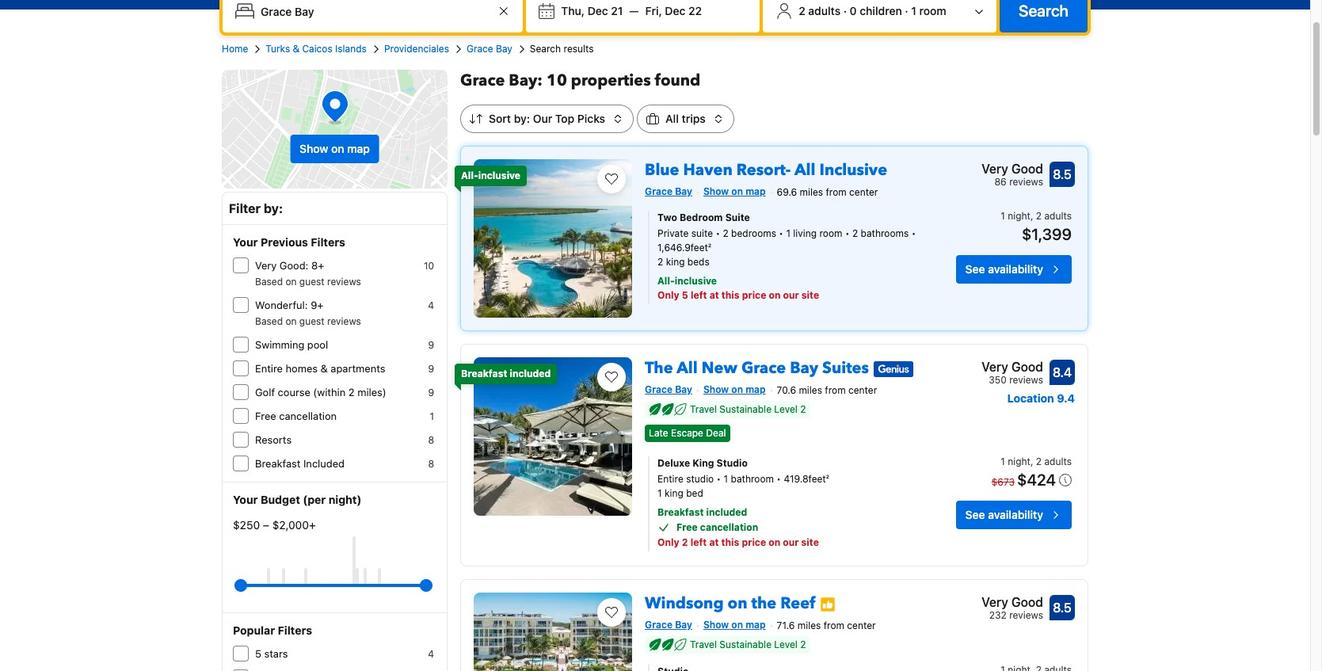 Task type: vqa. For each thing, say whether or not it's contained in the screenshot.
GOLF COURSE (WITHIN 2 MILES)
yes



Task type: locate. For each thing, give the bounding box(es) containing it.
good right 232
[[1012, 595, 1044, 610]]

$673
[[992, 476, 1015, 488]]

based down very good: 8+
[[255, 276, 283, 288]]

(per
[[303, 493, 326, 506]]

1 very good element from the top
[[982, 159, 1044, 178]]

1 our from the top
[[783, 289, 799, 301]]

entire down deluxe
[[658, 473, 684, 485]]

map inside button
[[347, 142, 370, 155]]

wonderful: 9+
[[255, 299, 324, 311]]

1 vertical spatial adults
[[1045, 210, 1072, 222]]

9.4
[[1057, 392, 1075, 405]]

1 vertical spatial all-
[[658, 275, 675, 287]]

5 down beds
[[682, 289, 689, 301]]

included
[[510, 368, 551, 380], [706, 507, 748, 518]]

1 vertical spatial site
[[802, 537, 819, 549]]

1 night , 2 adults $1,399
[[1001, 210, 1072, 243]]

bay
[[496, 43, 513, 55], [675, 185, 693, 197], [790, 357, 819, 379], [675, 384, 693, 395], [675, 619, 693, 631]]

the
[[645, 357, 673, 379]]

2 see availability link from the top
[[956, 501, 1072, 530]]

properties
[[571, 70, 651, 91]]

0 vertical spatial price
[[742, 289, 767, 301]]

2 8.5 from the top
[[1053, 601, 1072, 615]]

level for reef
[[775, 639, 798, 651]]

2 good from the top
[[1012, 360, 1044, 374]]

1 horizontal spatial ·
[[905, 4, 909, 17]]

1 vertical spatial cancellation
[[700, 522, 759, 533]]

1 vertical spatial ,
[[1031, 456, 1034, 468]]

0 vertical spatial site
[[802, 289, 820, 301]]

location
[[1008, 392, 1055, 405]]

2 this from the top
[[722, 537, 740, 549]]

price down entire studio • 1 bathroom • 419.8feet² 1 king bed breakfast included
[[742, 537, 766, 549]]

2 based from the top
[[255, 315, 283, 327]]

1 vertical spatial free cancellation
[[677, 522, 759, 533]]

0 horizontal spatial free
[[255, 410, 276, 422]]

2 8 from the top
[[428, 458, 434, 470]]

very good element
[[982, 159, 1044, 178], [982, 357, 1044, 376], [982, 593, 1044, 612]]

1 vertical spatial travel sustainable level 2
[[690, 639, 806, 651]]

all-
[[461, 170, 479, 181], [658, 275, 675, 287]]

this
[[722, 289, 740, 301], [722, 537, 740, 549]]

0 horizontal spatial 5
[[255, 648, 262, 660]]

free cancellation
[[255, 410, 337, 422], [677, 522, 759, 533]]

0 vertical spatial entire
[[255, 362, 283, 375]]

1 vertical spatial 9
[[428, 363, 434, 375]]

1 sustainable from the top
[[720, 403, 772, 415]]

0 vertical spatial 8.5
[[1053, 167, 1072, 181]]

see availability
[[966, 262, 1044, 276], [966, 508, 1044, 522]]

miles for reef
[[798, 620, 821, 632]]

good for very good 350 reviews
[[1012, 360, 1044, 374]]

by: left our
[[514, 112, 530, 125]]

1 horizontal spatial dec
[[665, 4, 686, 17]]

1 price from the top
[[742, 289, 767, 301]]

1 vertical spatial night
[[1008, 456, 1031, 468]]

0 vertical spatial breakfast
[[461, 368, 508, 380]]

center right 71.6
[[848, 620, 876, 632]]

8.5
[[1053, 167, 1072, 181], [1053, 601, 1072, 615]]

5
[[682, 289, 689, 301], [255, 648, 262, 660]]

2 very good element from the top
[[982, 357, 1044, 376]]

1 see availability link from the top
[[956, 255, 1072, 284]]

cancellation up only 2 left at this price on our site on the bottom of the page
[[700, 522, 759, 533]]

bay up 70.6
[[790, 357, 819, 379]]

travel up deal
[[690, 403, 717, 415]]

0 horizontal spatial all-
[[461, 170, 479, 181]]

included inside entire studio • 1 bathroom • 419.8feet² 1 king bed breakfast included
[[706, 507, 748, 518]]

entire for entire homes & apartments
[[255, 362, 283, 375]]

· left '0'
[[844, 4, 847, 17]]

0 vertical spatial scored 8.5 element
[[1050, 162, 1075, 187]]

good up location
[[1012, 360, 1044, 374]]

2 left '0'
[[799, 4, 806, 17]]

level down 71.6
[[775, 639, 798, 651]]

on inside two bedroom suite private suite • 2 bedrooms • 1 living room • 2 bathrooms • 1,646.9feet² 2 king beds all-inclusive only 5 left at this price on our site
[[769, 289, 781, 301]]

0 vertical spatial left
[[691, 289, 707, 301]]

price
[[742, 289, 767, 301], [742, 537, 766, 549]]

1 vertical spatial your
[[233, 493, 258, 506]]

1 based from the top
[[255, 276, 283, 288]]

bay down windsong
[[675, 619, 693, 631]]

0 vertical spatial ,
[[1031, 210, 1034, 222]]

2 horizontal spatial breakfast
[[658, 507, 704, 518]]

1 horizontal spatial 5
[[682, 289, 689, 301]]

1 your from the top
[[233, 235, 258, 249]]

9
[[428, 339, 434, 351], [428, 363, 434, 375], [428, 387, 434, 399]]

2 up '$1,399'
[[1036, 210, 1042, 222]]

king inside entire studio • 1 bathroom • 419.8feet² 1 king bed breakfast included
[[665, 488, 684, 499]]

golf
[[255, 386, 275, 399]]

grace right providenciales
[[467, 43, 493, 55]]

availability down "$673"
[[988, 508, 1044, 522]]

very inside very good 350 reviews
[[982, 360, 1009, 374]]

king
[[666, 256, 685, 268], [665, 488, 684, 499]]

sustainable down windsong on the reef
[[720, 639, 772, 651]]

king inside two bedroom suite private suite • 2 bedrooms • 1 living room • 2 bathrooms • 1,646.9feet² 2 king beds all-inclusive only 5 left at this price on our site
[[666, 256, 685, 268]]

reviews for 350 reviews
[[1010, 374, 1044, 386]]

search inside 'button'
[[1019, 2, 1069, 20]]

left down beds
[[691, 289, 707, 301]]

1 travel sustainable level 2 from the top
[[690, 403, 806, 415]]

3 good from the top
[[1012, 595, 1044, 610]]

1 vertical spatial based
[[255, 315, 283, 327]]

bay down blue
[[675, 185, 693, 197]]

1 horizontal spatial entire
[[658, 473, 684, 485]]

see availability down 1 night , 2 adults $1,399
[[966, 262, 1044, 276]]

very for very good 232 reviews
[[982, 595, 1009, 610]]

1 left from the top
[[691, 289, 707, 301]]

0 horizontal spatial by:
[[264, 201, 283, 216]]

turks
[[266, 43, 290, 55]]

1 scored 8.5 element from the top
[[1050, 162, 1075, 187]]

bay for 70.6
[[675, 384, 693, 395]]

miles
[[800, 186, 823, 198], [799, 384, 823, 396], [798, 620, 821, 632]]

very inside the very good 232 reviews
[[982, 595, 1009, 610]]

all up 69.6
[[795, 159, 816, 181]]

1 vertical spatial center
[[849, 384, 878, 396]]

grace down blue
[[645, 185, 673, 197]]

1 level from the top
[[775, 403, 798, 415]]

0 horizontal spatial free cancellation
[[255, 410, 337, 422]]

1 vertical spatial very good element
[[982, 357, 1044, 376]]

by: for filter
[[264, 201, 283, 216]]

travel
[[690, 403, 717, 415], [690, 639, 717, 651]]

3 9 from the top
[[428, 387, 434, 399]]

2 guest from the top
[[299, 315, 325, 327]]

miles right 69.6
[[800, 186, 823, 198]]

cancellation down golf course (within 2 miles)
[[279, 410, 337, 422]]

1 8 from the top
[[428, 434, 434, 446]]

2 night from the top
[[1008, 456, 1031, 468]]

miles right 71.6
[[798, 620, 821, 632]]

sustainable for new
[[720, 403, 772, 415]]

all left trips
[[666, 112, 679, 125]]

genius discounts available at this property. image
[[874, 361, 914, 377], [874, 361, 914, 377]]

entire up golf
[[255, 362, 283, 375]]

0 horizontal spatial breakfast
[[255, 457, 301, 470]]

1 horizontal spatial 10
[[547, 70, 567, 91]]

1 vertical spatial scored 8.5 element
[[1050, 595, 1075, 621]]

0 horizontal spatial room
[[820, 227, 843, 239]]

2 our from the top
[[783, 537, 799, 549]]

grace
[[467, 43, 493, 55], [461, 70, 505, 91], [645, 185, 673, 197], [742, 357, 786, 379], [645, 384, 673, 395], [645, 619, 673, 631]]

show on map
[[300, 142, 370, 155], [704, 185, 766, 197], [704, 384, 766, 395], [704, 619, 766, 631]]

king down 1,646.9feet² at the top of the page
[[666, 256, 685, 268]]

0 horizontal spatial inclusive
[[478, 170, 521, 181]]

2 dec from the left
[[665, 4, 686, 17]]

price down bedrooms
[[742, 289, 767, 301]]

1 only from the top
[[658, 289, 680, 301]]

good:
[[280, 259, 309, 272]]

found
[[655, 70, 701, 91]]

very for very good 86 reviews
[[982, 162, 1009, 176]]

free down bed
[[677, 522, 698, 533]]

, inside 1 night , 2 adults $1,399
[[1031, 210, 1034, 222]]

2 only from the top
[[658, 537, 680, 549]]

&
[[293, 43, 300, 55], [321, 362, 328, 375]]

0 vertical spatial 8
[[428, 434, 434, 446]]

1,646.9feet²
[[658, 242, 712, 253]]

all right the
[[677, 357, 698, 379]]

0 vertical spatial king
[[666, 256, 685, 268]]

very for very good: 8+
[[255, 259, 277, 272]]

night)
[[329, 493, 362, 506]]

2 · from the left
[[905, 4, 909, 17]]

0 vertical spatial &
[[293, 43, 300, 55]]

1 vertical spatial our
[[783, 537, 799, 549]]

1 vertical spatial room
[[820, 227, 843, 239]]

1 4 from the top
[[428, 300, 434, 311]]

entire
[[255, 362, 283, 375], [658, 473, 684, 485]]

0 vertical spatial our
[[783, 289, 799, 301]]

our up reef
[[783, 537, 799, 549]]

reviews
[[1010, 176, 1044, 188], [327, 276, 361, 288], [327, 315, 361, 327], [1010, 374, 1044, 386], [1010, 610, 1044, 621]]

1 vertical spatial guest
[[299, 315, 325, 327]]

grace bay
[[467, 43, 513, 55], [645, 185, 693, 197], [645, 384, 693, 395], [645, 619, 693, 631]]

inclusive down sort
[[478, 170, 521, 181]]

scored 8.5 element right the very good 232 reviews
[[1050, 595, 1075, 621]]

4 for wonderful: 9+
[[428, 300, 434, 311]]

two
[[658, 211, 678, 223]]

2 inside dropdown button
[[799, 4, 806, 17]]

2 vertical spatial very good element
[[982, 593, 1044, 612]]

2 adults · 0 children · 1 room button
[[770, 0, 991, 26]]

caicos
[[302, 43, 333, 55]]

1 travel from the top
[[690, 403, 717, 415]]

see availability down "$673"
[[966, 508, 1044, 522]]

10
[[547, 70, 567, 91], [424, 260, 434, 272]]

very inside very good 86 reviews
[[982, 162, 1009, 176]]

search button
[[1000, 0, 1088, 32]]

group
[[241, 573, 426, 598]]

from
[[826, 186, 847, 198], [825, 384, 846, 396], [824, 620, 845, 632]]

very good 350 reviews
[[982, 360, 1044, 386]]

room inside the 2 adults · 0 children · 1 room dropdown button
[[920, 4, 947, 17]]

see availability for 419.8feet²
[[966, 508, 1044, 522]]

inclusive down beds
[[675, 275, 717, 287]]

2 at from the top
[[710, 537, 719, 549]]

1 horizontal spatial inclusive
[[675, 275, 717, 287]]

1 vertical spatial 4
[[428, 648, 434, 660]]

see for 1 living room
[[966, 262, 986, 276]]

show on map for 70.6 miles from center
[[704, 384, 766, 395]]

2 , from the top
[[1031, 456, 1034, 468]]

blue haven resort- all inclusive
[[645, 159, 888, 181]]

dec left 22
[[665, 4, 686, 17]]

reviews inside very good 86 reviews
[[1010, 176, 1044, 188]]

bay for 71.6
[[675, 619, 693, 631]]

show for 71.6 miles from center
[[704, 619, 729, 631]]

2 based on guest reviews from the top
[[255, 315, 361, 327]]

only down 1,646.9feet² at the top of the page
[[658, 289, 680, 301]]

based for very
[[255, 276, 283, 288]]

grace down windsong
[[645, 619, 673, 631]]

grace bay down the
[[645, 384, 693, 395]]

0 vertical spatial based
[[255, 276, 283, 288]]

dec left 21
[[588, 4, 608, 17]]

2 scored 8.5 element from the top
[[1050, 595, 1075, 621]]

availability down '$1,399'
[[988, 262, 1044, 276]]

your up $250 on the left
[[233, 493, 258, 506]]

2 price from the top
[[742, 537, 766, 549]]

all trips
[[666, 112, 706, 125]]

1 guest from the top
[[299, 276, 325, 288]]

0 horizontal spatial cancellation
[[279, 410, 337, 422]]

travel sustainable level 2 down 71.6
[[690, 639, 806, 651]]

night up '$1,399'
[[1008, 210, 1031, 222]]

0 vertical spatial night
[[1008, 210, 1031, 222]]

guest
[[299, 276, 325, 288], [299, 315, 325, 327]]

1 this from the top
[[722, 289, 740, 301]]

availability for 1 living room
[[988, 262, 1044, 276]]

0 horizontal spatial ·
[[844, 4, 847, 17]]

by:
[[514, 112, 530, 125], [264, 201, 283, 216]]

travel sustainable level 2 up deal
[[690, 403, 806, 415]]

two bedroom suite link
[[658, 211, 926, 225]]

8.5 for very good 86 reviews
[[1053, 167, 1072, 181]]

the all new grace bay suites link
[[645, 351, 869, 379]]

sort
[[489, 112, 511, 125]]

grace bay for 70.6 miles from center
[[645, 384, 693, 395]]

sustainable for the
[[720, 639, 772, 651]]

0 vertical spatial see availability link
[[956, 255, 1072, 284]]

2 vertical spatial adults
[[1045, 456, 1072, 468]]

1 vertical spatial free
[[677, 522, 698, 533]]

2 travel sustainable level 2 from the top
[[690, 639, 806, 651]]

our down living
[[783, 289, 799, 301]]

good right 86 on the right
[[1012, 162, 1044, 176]]

0 vertical spatial your
[[233, 235, 258, 249]]

1 vertical spatial by:
[[264, 201, 283, 216]]

1 horizontal spatial included
[[706, 507, 748, 518]]

1 vertical spatial good
[[1012, 360, 1044, 374]]

2 left miles)
[[349, 386, 355, 399]]

2 site from the top
[[802, 537, 819, 549]]

room right children
[[920, 4, 947, 17]]

0 vertical spatial at
[[710, 289, 719, 301]]

grace up 70.6
[[742, 357, 786, 379]]

reviews inside very good 350 reviews
[[1010, 374, 1044, 386]]

fri,
[[646, 4, 662, 17]]

show for 70.6 miles from center
[[704, 384, 729, 395]]

all- inside two bedroom suite private suite • 2 bedrooms • 1 living room • 2 bathrooms • 1,646.9feet² 2 king beds all-inclusive only 5 left at this price on our site
[[658, 275, 675, 287]]

–
[[263, 518, 269, 532]]

room right living
[[820, 227, 843, 239]]

scored 8.5 element
[[1050, 162, 1075, 187], [1050, 595, 1075, 621]]

• down two bedroom suite link
[[779, 227, 784, 239]]

2 availability from the top
[[988, 508, 1044, 522]]

1 vertical spatial king
[[665, 488, 684, 499]]

0 vertical spatial cancellation
[[279, 410, 337, 422]]

1 vertical spatial see
[[966, 508, 986, 522]]

0 vertical spatial based on guest reviews
[[255, 276, 361, 288]]

2 vertical spatial all
[[677, 357, 698, 379]]

, up $424
[[1031, 456, 1034, 468]]

, up '$1,399'
[[1031, 210, 1034, 222]]

filters up 8+
[[311, 235, 345, 249]]

2 sustainable from the top
[[720, 639, 772, 651]]

level
[[775, 403, 798, 415], [775, 639, 798, 651]]

adults up '$1,399'
[[1045, 210, 1072, 222]]

$250 – $2,000+
[[233, 518, 316, 532]]

show for 69.6 miles from center
[[704, 185, 729, 197]]

entire inside entire studio • 1 bathroom • 419.8feet² 1 king bed breakfast included
[[658, 473, 684, 485]]

guest down 9+
[[299, 315, 325, 327]]

picks
[[578, 112, 606, 125]]

2 vertical spatial miles
[[798, 620, 821, 632]]

1 vertical spatial entire
[[658, 473, 684, 485]]

0 vertical spatial 9
[[428, 339, 434, 351]]

1 vertical spatial breakfast
[[255, 457, 301, 470]]

232
[[990, 610, 1007, 621]]

8
[[428, 434, 434, 446], [428, 458, 434, 470]]

from down inclusive
[[826, 186, 847, 198]]

1 based on guest reviews from the top
[[255, 276, 361, 288]]

scored 8.5 element right very good 86 reviews
[[1050, 162, 1075, 187]]

1 night from the top
[[1008, 210, 1031, 222]]

1 vertical spatial price
[[742, 537, 766, 549]]

your for your previous filters
[[233, 235, 258, 249]]

search for search results
[[530, 43, 561, 55]]

at down beds
[[710, 289, 719, 301]]

popular filters
[[233, 624, 312, 637]]

1 inside 1 night , 2 adults $1,399
[[1001, 210, 1006, 222]]

2 your from the top
[[233, 493, 258, 506]]

search for search
[[1019, 2, 1069, 20]]

escape
[[671, 427, 704, 439]]

swimming
[[255, 338, 305, 351]]

adults up $424
[[1045, 456, 1072, 468]]

0 vertical spatial very good element
[[982, 159, 1044, 178]]

adults inside 1 night , 2 adults $1,399
[[1045, 210, 1072, 222]]

based on guest reviews down 8+
[[255, 276, 361, 288]]

resorts
[[255, 434, 292, 446]]

good inside the very good 232 reviews
[[1012, 595, 1044, 610]]

3 very good element from the top
[[982, 593, 1044, 612]]

1 vertical spatial inclusive
[[675, 275, 717, 287]]

your down filter
[[233, 235, 258, 249]]

1 good from the top
[[1012, 162, 1044, 176]]

, for 1 night , 2 adults
[[1031, 456, 1034, 468]]

adults for 1 night , 2 adults $1,399
[[1045, 210, 1072, 222]]

2 vertical spatial from
[[824, 620, 845, 632]]

map for 71.6 miles from center
[[746, 619, 766, 631]]

windsong on the reef link
[[645, 587, 816, 614]]

reviews inside the very good 232 reviews
[[1010, 610, 1044, 621]]

2 see from the top
[[966, 508, 986, 522]]

0 vertical spatial guest
[[299, 276, 325, 288]]

travel sustainable level 2
[[690, 403, 806, 415], [690, 639, 806, 651]]

1 availability from the top
[[988, 262, 1044, 276]]

2 down suite at right top
[[723, 227, 729, 239]]

0 vertical spatial sustainable
[[720, 403, 772, 415]]

1 vertical spatial this
[[722, 537, 740, 549]]

night up $424
[[1008, 456, 1031, 468]]

trips
[[682, 112, 706, 125]]

miles right 70.6
[[799, 384, 823, 396]]

0 horizontal spatial search
[[530, 43, 561, 55]]

at down entire studio • 1 bathroom • 419.8feet² 1 king bed breakfast included
[[710, 537, 719, 549]]

good for very good 232 reviews
[[1012, 595, 1044, 610]]

scored 8.5 element for very good 86 reviews
[[1050, 162, 1075, 187]]

free cancellation down course
[[255, 410, 337, 422]]

1 horizontal spatial all-
[[658, 275, 675, 287]]

grace bay for 71.6 miles from center
[[645, 619, 693, 631]]

2 travel from the top
[[690, 639, 717, 651]]

see availability link down '$1,399'
[[956, 255, 1072, 284]]

1 vertical spatial from
[[825, 384, 846, 396]]

0 vertical spatial 5
[[682, 289, 689, 301]]

bay up 'escape'
[[675, 384, 693, 395]]

cancellation
[[279, 410, 337, 422], [700, 522, 759, 533]]

center down suites
[[849, 384, 878, 396]]

sustainable up deal
[[720, 403, 772, 415]]

0 vertical spatial by:
[[514, 112, 530, 125]]

guest for 9+
[[299, 315, 325, 327]]

filters up stars
[[278, 624, 312, 637]]

& right homes
[[321, 362, 328, 375]]

night
[[1008, 210, 1031, 222], [1008, 456, 1031, 468]]

2 vertical spatial good
[[1012, 595, 1044, 610]]

2 level from the top
[[775, 639, 798, 651]]

room
[[920, 4, 947, 17], [820, 227, 843, 239]]

site up reef
[[802, 537, 819, 549]]

grace bay link
[[467, 42, 513, 56]]

center for windsong on the reef
[[848, 620, 876, 632]]

this down entire studio • 1 bathroom • 419.8feet² 1 king bed breakfast included
[[722, 537, 740, 549]]

1 , from the top
[[1031, 210, 1034, 222]]

grace bay down windsong
[[645, 619, 693, 631]]

71.6 miles from center
[[777, 620, 876, 632]]

search results
[[530, 43, 594, 55]]

0 vertical spatial 10
[[547, 70, 567, 91]]

1 site from the top
[[802, 289, 820, 301]]

site down living
[[802, 289, 820, 301]]

from down suites
[[825, 384, 846, 396]]

2 vertical spatial 9
[[428, 387, 434, 399]]

1 vertical spatial based on guest reviews
[[255, 315, 361, 327]]

our inside two bedroom suite private suite • 2 bedrooms • 1 living room • 2 bathrooms • 1,646.9feet² 2 king beds all-inclusive only 5 left at this price on our site
[[783, 289, 799, 301]]

level down 70.6
[[775, 403, 798, 415]]

adults left '0'
[[809, 4, 841, 17]]

good inside very good 350 reviews
[[1012, 360, 1044, 374]]

free down golf
[[255, 410, 276, 422]]

by: for sort
[[514, 112, 530, 125]]

2 9 from the top
[[428, 363, 434, 375]]

map for 69.6 miles from center
[[746, 185, 766, 197]]

0 vertical spatial see
[[966, 262, 986, 276]]

based down wonderful:
[[255, 315, 283, 327]]

based on guest reviews down 9+
[[255, 315, 361, 327]]

1 8.5 from the top
[[1053, 167, 1072, 181]]

suite
[[726, 211, 750, 223]]

1 see availability from the top
[[966, 262, 1044, 276]]

from down this property is part of our preferred partner program. it's committed to providing excellent service and good value. it'll pay us a higher commission if you make a booking. icon
[[824, 620, 845, 632]]

see availability link down "$673"
[[956, 501, 1072, 530]]

1 at from the top
[[710, 289, 719, 301]]

1 vertical spatial at
[[710, 537, 719, 549]]

beds
[[688, 256, 710, 268]]

1 vertical spatial &
[[321, 362, 328, 375]]

5 stars
[[255, 648, 288, 660]]

availability for 419.8feet²
[[988, 508, 1044, 522]]

king left bed
[[665, 488, 684, 499]]

night inside 1 night , 2 adults $1,399
[[1008, 210, 1031, 222]]

1 vertical spatial included
[[706, 507, 748, 518]]

1 vertical spatial see availability
[[966, 508, 1044, 522]]

see
[[966, 262, 986, 276], [966, 508, 986, 522]]

1 horizontal spatial search
[[1019, 2, 1069, 20]]

good inside very good 86 reviews
[[1012, 162, 1044, 176]]

site
[[802, 289, 820, 301], [802, 537, 819, 549]]

the all new grace bay suites image
[[474, 357, 633, 516]]

1 see from the top
[[966, 262, 986, 276]]

from for windsong on the reef
[[824, 620, 845, 632]]

0 horizontal spatial dec
[[588, 4, 608, 17]]

1 horizontal spatial free
[[677, 522, 698, 533]]

1 vertical spatial 8.5
[[1053, 601, 1072, 615]]

2 4 from the top
[[428, 648, 434, 660]]

filter
[[229, 201, 261, 216]]

$424
[[1018, 471, 1056, 489]]

0 horizontal spatial 10
[[424, 260, 434, 272]]

· right children
[[905, 4, 909, 17]]

2 see availability from the top
[[966, 508, 1044, 522]]



Task type: describe. For each thing, give the bounding box(es) containing it.
see availability link for 419.8feet²
[[956, 501, 1072, 530]]

bay for 69.6
[[675, 185, 693, 197]]

from for the all new grace bay suites
[[825, 384, 846, 396]]

22
[[689, 4, 702, 17]]

stars
[[264, 648, 288, 660]]

$2,000+
[[272, 518, 316, 532]]

travel for on
[[690, 639, 717, 651]]

0 vertical spatial inclusive
[[478, 170, 521, 181]]

0 vertical spatial miles
[[800, 186, 823, 198]]

0
[[850, 4, 857, 17]]

8 for breakfast included
[[428, 458, 434, 470]]

very good 232 reviews
[[982, 595, 1044, 621]]

2 up $424
[[1036, 456, 1042, 468]]

all-inclusive
[[461, 170, 521, 181]]

8+
[[311, 259, 324, 272]]

1 dec from the left
[[588, 4, 608, 17]]

center for the all new grace bay suites
[[849, 384, 878, 396]]

69.6
[[777, 186, 797, 198]]

• right "bathrooms"
[[912, 227, 916, 239]]

turks & caicos islands link
[[266, 42, 367, 56]]

0 vertical spatial filters
[[311, 235, 345, 249]]

grace bay up bay:
[[467, 43, 513, 55]]

show on map for 71.6 miles from center
[[704, 619, 766, 631]]

your previous filters
[[233, 235, 345, 249]]

studio
[[686, 473, 714, 485]]

very good: 8+
[[255, 259, 324, 272]]

only 2 left at this price on our site
[[658, 537, 819, 549]]

turks & caicos islands
[[266, 43, 367, 55]]

all trips button
[[637, 105, 734, 133]]

• right studio
[[717, 473, 721, 485]]

grace down the
[[645, 384, 673, 395]]

results
[[564, 43, 594, 55]]

show inside button
[[300, 142, 328, 155]]

king
[[693, 457, 714, 469]]

very good element for very good 86 reviews
[[982, 159, 1044, 178]]

islands
[[335, 43, 367, 55]]

71.6
[[777, 620, 795, 632]]

see availability link for 1 living room
[[956, 255, 1072, 284]]

grace bay for 69.6 miles from center
[[645, 185, 693, 197]]

1 vertical spatial 5
[[255, 648, 262, 660]]

suites
[[823, 357, 869, 379]]

1 vertical spatial 10
[[424, 260, 434, 272]]

bedrooms
[[732, 227, 777, 239]]

travel for all
[[690, 403, 717, 415]]

deluxe
[[658, 457, 690, 469]]

see availability for 1 living room
[[966, 262, 1044, 276]]

room inside two bedroom suite private suite • 2 bedrooms • 1 living room • 2 bathrooms • 1,646.9feet² 2 king beds all-inclusive only 5 left at this price on our site
[[820, 227, 843, 239]]

1 night , 2 adults
[[1001, 456, 1072, 468]]

guest for good:
[[299, 276, 325, 288]]

search results updated. grace bay: 10 properties found. element
[[461, 70, 1089, 92]]

deluxe king studio link
[[658, 457, 926, 471]]

1 horizontal spatial cancellation
[[700, 522, 759, 533]]

sort by: our top picks
[[489, 112, 606, 125]]

grace bay: 10 properties found
[[461, 70, 701, 91]]

travel sustainable level 2 for new
[[690, 403, 806, 415]]

two bedroom suite private suite • 2 bedrooms • 1 living room • 2 bathrooms • 1,646.9feet² 2 king beds all-inclusive only 5 left at this price on our site
[[658, 211, 916, 301]]

level for grace
[[775, 403, 798, 415]]

breakfast for breakfast included
[[255, 457, 301, 470]]

late
[[649, 427, 669, 439]]

4 for 5 stars
[[428, 648, 434, 660]]

this property is part of our preferred partner program. it's committed to providing excellent service and good value. it'll pay us a higher commission if you make a booking. image
[[821, 597, 836, 612]]

• down deluxe king studio link at the bottom of the page
[[777, 473, 781, 485]]

show on map for 69.6 miles from center
[[704, 185, 766, 197]]

bathroom
[[731, 473, 774, 485]]

this inside two bedroom suite private suite • 2 bedrooms • 1 living room • 2 bathrooms • 1,646.9feet² 2 king beds all-inclusive only 5 left at this price on our site
[[722, 289, 740, 301]]

blue haven resort- all inclusive image
[[474, 159, 633, 318]]

your budget (per night)
[[233, 493, 362, 506]]

top
[[555, 112, 575, 125]]

the
[[752, 593, 777, 614]]

night for 1 night , 2 adults
[[1008, 456, 1031, 468]]

very good 86 reviews
[[982, 162, 1044, 188]]

0 vertical spatial all-
[[461, 170, 479, 181]]

grace down the grace bay link
[[461, 70, 505, 91]]

1 inside dropdown button
[[912, 4, 917, 17]]

home link
[[222, 42, 248, 56]]

previous
[[261, 235, 308, 249]]

thu,
[[561, 4, 585, 17]]

86
[[995, 176, 1007, 188]]

2 down bed
[[682, 537, 688, 549]]

0 vertical spatial free
[[255, 410, 276, 422]]

1 horizontal spatial free cancellation
[[677, 522, 759, 533]]

8 for resorts
[[428, 434, 434, 446]]

new
[[702, 357, 738, 379]]

reef
[[781, 593, 816, 614]]

night for 1 night , 2 adults $1,399
[[1008, 210, 1031, 222]]

inclusive inside two bedroom suite private suite • 2 bedrooms • 1 living room • 2 bathrooms • 1,646.9feet² 2 king beds all-inclusive only 5 left at this price on our site
[[675, 275, 717, 287]]

only inside two bedroom suite private suite • 2 bedrooms • 1 living room • 2 bathrooms • 1,646.9feet² 2 king beds all-inclusive only 5 left at this price on our site
[[658, 289, 680, 301]]

site inside two bedroom suite private suite • 2 bedrooms • 1 living room • 2 bathrooms • 1,646.9feet² 2 king beds all-inclusive only 5 left at this price on our site
[[802, 289, 820, 301]]

budget
[[261, 493, 300, 506]]

homes
[[286, 362, 318, 375]]

at inside two bedroom suite private suite • 2 bedrooms • 1 living room • 2 bathrooms • 1,646.9feet² 2 king beds all-inclusive only 5 left at this price on our site
[[710, 289, 719, 301]]

on inside button
[[331, 142, 344, 155]]

2 left "bathrooms"
[[853, 227, 858, 239]]

this property is part of our preferred partner program. it's committed to providing excellent service and good value. it'll pay us a higher commission if you make a booking. image
[[821, 597, 836, 612]]

map for 70.6 miles from center
[[746, 384, 766, 395]]

1 vertical spatial filters
[[278, 624, 312, 637]]

your for your budget (per night)
[[233, 493, 258, 506]]

1 9 from the top
[[428, 339, 434, 351]]

21
[[611, 4, 623, 17]]

private
[[658, 227, 689, 239]]

miles)
[[358, 386, 387, 399]]

studio
[[717, 457, 748, 469]]

reviews for 232 reviews
[[1010, 610, 1044, 621]]

9 for 2
[[428, 387, 434, 399]]

8.4
[[1053, 365, 1072, 380]]

adults for 1 night , 2 adults
[[1045, 456, 1072, 468]]

2 down 1,646.9feet² at the top of the page
[[658, 256, 664, 268]]

fri, dec 22 button
[[639, 0, 709, 25]]

very good element for very good 232 reviews
[[982, 593, 1044, 612]]

good for very good 86 reviews
[[1012, 162, 1044, 176]]

—
[[630, 4, 639, 17]]

419.8feet²
[[784, 473, 830, 485]]

resort-
[[737, 159, 791, 181]]

bedroom
[[680, 211, 723, 223]]

8.5 for very good 232 reviews
[[1053, 601, 1072, 615]]

windsong
[[645, 593, 724, 614]]

breakfast included
[[461, 368, 551, 380]]

9 for apartments
[[428, 363, 434, 375]]

entire studio • 1 bathroom • 419.8feet² 1 king bed breakfast included
[[658, 473, 830, 518]]

1 vertical spatial all
[[795, 159, 816, 181]]

0 vertical spatial center
[[850, 186, 878, 198]]

providenciales link
[[384, 42, 449, 56]]

all inside dropdown button
[[666, 112, 679, 125]]

deal
[[706, 427, 726, 439]]

inclusive
[[820, 159, 888, 181]]

1 · from the left
[[844, 4, 847, 17]]

scored 8.4 element
[[1050, 360, 1075, 385]]

wonderful:
[[255, 299, 308, 311]]

breakfast inside entire studio • 1 bathroom • 419.8feet² 1 king bed breakfast included
[[658, 507, 704, 518]]

• left "bathrooms"
[[846, 227, 850, 239]]

show on map inside button
[[300, 142, 370, 155]]

70.6
[[777, 384, 797, 396]]

based on guest reviews for good:
[[255, 276, 361, 288]]

course
[[278, 386, 311, 399]]

350
[[989, 374, 1007, 386]]

scored 8.5 element for very good 232 reviews
[[1050, 595, 1075, 621]]

adults inside dropdown button
[[809, 4, 841, 17]]

2 down "70.6 miles from center"
[[801, 403, 806, 415]]

entire homes & apartments
[[255, 362, 386, 375]]

Where are you going? field
[[254, 0, 495, 25]]

swimming pool
[[255, 338, 328, 351]]

miles for grace
[[799, 384, 823, 396]]

bed
[[686, 488, 704, 499]]

, for 1 night , 2 adults $1,399
[[1031, 210, 1034, 222]]

see for 419.8feet²
[[966, 508, 986, 522]]

2 left from the top
[[691, 537, 707, 549]]

1 inside two bedroom suite private suite • 2 bedrooms • 1 living room • 2 bathrooms • 1,646.9feet² 2 king beds all-inclusive only 5 left at this price on our site
[[786, 227, 791, 239]]

entire for entire studio • 1 bathroom • 419.8feet² 1 king bed breakfast included
[[658, 473, 684, 485]]

our
[[533, 112, 553, 125]]

• right suite
[[716, 227, 720, 239]]

very good element for very good 350 reviews
[[982, 357, 1044, 376]]

5 inside two bedroom suite private suite • 2 bedrooms • 1 living room • 2 bathrooms • 1,646.9feet² 2 king beds all-inclusive only 5 left at this price on our site
[[682, 289, 689, 301]]

reviews for 86 reviews
[[1010, 176, 1044, 188]]

pool
[[307, 338, 328, 351]]

0 horizontal spatial included
[[510, 368, 551, 380]]

70.6 miles from center
[[777, 384, 878, 396]]

based for wonderful:
[[255, 315, 283, 327]]

breakfast for breakfast included
[[461, 368, 508, 380]]

2 inside 1 night , 2 adults $1,399
[[1036, 210, 1042, 222]]

$1,399
[[1022, 225, 1072, 243]]

very for very good 350 reviews
[[982, 360, 1009, 374]]

left inside two bedroom suite private suite • 2 bedrooms • 1 living room • 2 bathrooms • 1,646.9feet² 2 king beds all-inclusive only 5 left at this price on our site
[[691, 289, 707, 301]]

providenciales
[[384, 43, 449, 55]]

0 vertical spatial from
[[826, 186, 847, 198]]

based on guest reviews for 9+
[[255, 315, 361, 327]]

price inside two bedroom suite private suite • 2 bedrooms • 1 living room • 2 bathrooms • 1,646.9feet² 2 king beds all-inclusive only 5 left at this price on our site
[[742, 289, 767, 301]]

2 adults · 0 children · 1 room
[[799, 4, 947, 17]]

location 9.4
[[1008, 392, 1075, 405]]

included
[[304, 457, 345, 470]]

apartments
[[331, 362, 386, 375]]

2 down 71.6 miles from center
[[801, 639, 806, 651]]

bay up bay:
[[496, 43, 513, 55]]

0 horizontal spatial &
[[293, 43, 300, 55]]

deluxe king studio
[[658, 457, 748, 469]]

travel sustainable level 2 for the
[[690, 639, 806, 651]]



